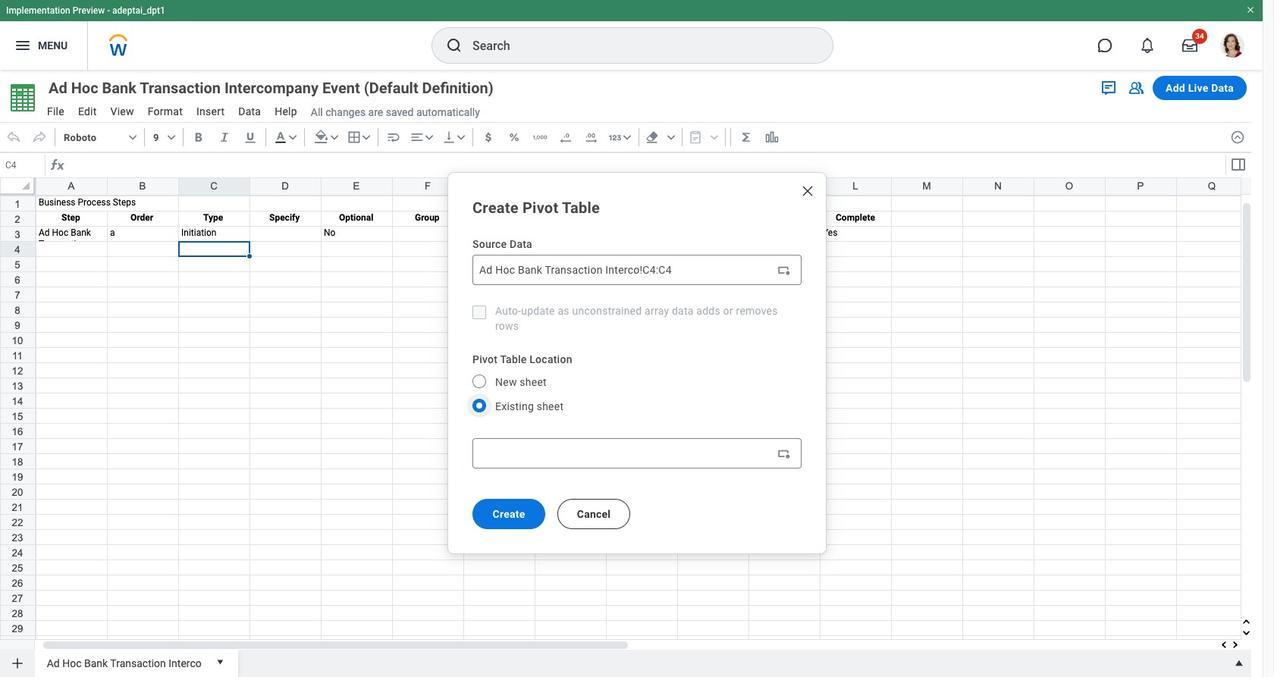 Task type: locate. For each thing, give the bounding box(es) containing it.
ad inside button
[[49, 79, 67, 97]]

chevron down small image inside 9 popup button
[[164, 130, 179, 145]]

menu banner
[[0, 0, 1263, 70]]

transaction
[[140, 79, 221, 97], [110, 658, 166, 670]]

0 vertical spatial pivot
[[523, 198, 559, 217]]

underline image
[[243, 130, 258, 145]]

1 chevron down small image from the left
[[125, 130, 140, 145]]

transaction inside "button"
[[110, 658, 166, 670]]

1 vertical spatial create
[[493, 508, 525, 520]]

array
[[645, 305, 669, 317]]

interco
[[169, 658, 202, 670]]

ad up file
[[49, 79, 67, 97]]

Formula Bar text field
[[67, 155, 1225, 176]]

caret up image
[[1232, 656, 1247, 672]]

sheet right 'existing'
[[537, 400, 564, 412]]

data right the source
[[510, 238, 533, 250]]

1 chevron down small image from the left
[[164, 130, 179, 145]]

remove zero image
[[558, 130, 573, 145]]

chevron down small image left the align bottom icon
[[422, 130, 437, 145]]

1 horizontal spatial pivot
[[523, 198, 559, 217]]

0 horizontal spatial table
[[500, 353, 527, 365]]

data up underline image
[[238, 105, 261, 118]]

chevron down small image down the help
[[285, 130, 300, 145]]

chevron down small image left 9
[[125, 130, 140, 145]]

automatically
[[416, 106, 480, 118]]

0 vertical spatial data
[[1212, 82, 1235, 94]]

create for create pivot table
[[473, 198, 519, 217]]

0 vertical spatial create
[[473, 198, 519, 217]]

2 chevron down small image from the left
[[327, 130, 342, 145]]

create pivot table
[[473, 198, 600, 217]]

chevron down small image
[[164, 130, 179, 145], [285, 130, 300, 145], [359, 130, 374, 145], [422, 130, 437, 145], [454, 130, 469, 145], [620, 130, 635, 145]]

0 horizontal spatial data
[[238, 105, 261, 118]]

ad right add footer ws icon
[[47, 658, 60, 670]]

data
[[1212, 82, 1235, 94], [238, 105, 261, 118], [510, 238, 533, 250]]

cancel button
[[558, 499, 631, 529]]

view
[[110, 105, 134, 118]]

transaction inside button
[[140, 79, 221, 97]]

table up new
[[500, 353, 527, 365]]

bank inside button
[[102, 79, 137, 97]]

data right live
[[1212, 82, 1235, 94]]

bank inside "button"
[[84, 658, 108, 670]]

all
[[311, 106, 323, 118]]

34 button
[[1174, 29, 1208, 62]]

ad for ad hoc bank transaction intercompany event (default definition)
[[49, 79, 67, 97]]

update
[[521, 305, 555, 317]]

italics image
[[217, 130, 232, 145]]

1 vertical spatial sheet
[[537, 400, 564, 412]]

add
[[1166, 82, 1186, 94]]

preview
[[73, 5, 105, 16]]

2 horizontal spatial data
[[1212, 82, 1235, 94]]

0 horizontal spatial chevron down small image
[[125, 130, 140, 145]]

event
[[322, 79, 360, 97]]

pivot up source data
[[523, 198, 559, 217]]

hoc up edit
[[71, 79, 98, 97]]

bank for ad hoc bank transaction intercompany event (default definition)
[[102, 79, 137, 97]]

live
[[1189, 82, 1209, 94]]

1 vertical spatial table
[[500, 353, 527, 365]]

are
[[368, 106, 383, 118]]

bold image
[[191, 130, 206, 145]]

ad
[[49, 79, 67, 97], [47, 658, 60, 670]]

0 vertical spatial ad
[[49, 79, 67, 97]]

sheet
[[520, 376, 547, 388], [537, 400, 564, 412]]

region image
[[776, 262, 791, 277]]

1 vertical spatial ad
[[47, 658, 60, 670]]

3 chevron down small image from the left
[[359, 130, 374, 145]]

format
[[148, 105, 183, 118]]

roboto button
[[58, 125, 141, 149]]

chevron down small image
[[125, 130, 140, 145], [327, 130, 342, 145], [664, 130, 679, 145]]

34
[[1196, 32, 1205, 40]]

autosum image
[[739, 130, 754, 145]]

bank
[[102, 79, 137, 97], [84, 658, 108, 670]]

5 chevron down small image from the left
[[454, 130, 469, 145]]

9
[[153, 132, 159, 143]]

transaction up menus menu bar
[[140, 79, 221, 97]]

0 vertical spatial transaction
[[140, 79, 221, 97]]

pivot
[[523, 198, 559, 217], [473, 353, 498, 365]]

chevron down small image left dollar sign icon
[[454, 130, 469, 145]]

all changes are saved automatically
[[311, 106, 480, 118]]

roboto
[[64, 132, 97, 143]]

saved
[[386, 106, 414, 118]]

grid
[[0, 178, 1275, 678]]

hoc
[[71, 79, 98, 97], [62, 658, 82, 670]]

table down add zero image
[[562, 198, 600, 217]]

new sheet
[[495, 376, 547, 388]]

0 vertical spatial bank
[[102, 79, 137, 97]]

0 vertical spatial sheet
[[520, 376, 547, 388]]

0 horizontal spatial pivot
[[473, 353, 498, 365]]

chevron down small image left border all image
[[327, 130, 342, 145]]

implementation preview -   adeptai_dpt1
[[6, 5, 165, 16]]

1 horizontal spatial chevron down small image
[[327, 130, 342, 145]]

as
[[558, 305, 570, 317]]

0 vertical spatial hoc
[[71, 79, 98, 97]]

1 vertical spatial hoc
[[62, 658, 82, 670]]

file
[[47, 105, 64, 118]]

pivot up new
[[473, 353, 498, 365]]

0 vertical spatial table
[[562, 198, 600, 217]]

adds
[[697, 305, 721, 317]]

notifications large image
[[1140, 38, 1156, 53]]

all changes are saved automatically button
[[305, 105, 480, 119]]

hoc inside ad hoc bank transaction intercompany event (default definition) button
[[71, 79, 98, 97]]

2 horizontal spatial chevron down small image
[[664, 130, 679, 145]]

numbers image
[[608, 130, 623, 145]]

bank for ad hoc bank transaction interco
[[84, 658, 108, 670]]

transaction left interco
[[110, 658, 166, 670]]

create pivot table dialog
[[448, 172, 827, 554]]

chevron down small image for numbers image
[[620, 130, 635, 145]]

6 chevron down small image from the left
[[620, 130, 635, 145]]

2 vertical spatial data
[[510, 238, 533, 250]]

ad hoc bank transaction intercompany event (default definition) button
[[41, 77, 521, 99]]

chevron down small image for the align bottom icon
[[454, 130, 469, 145]]

help
[[275, 105, 297, 118]]

add live data button
[[1153, 76, 1247, 100]]

chevron down small image for align left icon
[[422, 130, 437, 145]]

ad inside "button"
[[47, 658, 60, 670]]

create
[[473, 198, 519, 217], [493, 508, 525, 520]]

x image
[[801, 183, 816, 198]]

rows
[[495, 320, 519, 332]]

None text field
[[2, 155, 45, 176], [473, 438, 802, 469], [2, 155, 45, 176], [473, 438, 802, 469]]

create inside button
[[493, 508, 525, 520]]

auto-update as unconstrained array data adds or removes rows
[[495, 305, 778, 332]]

hoc inside the ad hoc bank transaction interco "button"
[[62, 658, 82, 670]]

border all image
[[347, 130, 362, 145]]

4 chevron down small image from the left
[[422, 130, 437, 145]]

chevron down small image right 9
[[164, 130, 179, 145]]

media classroom image
[[1128, 79, 1146, 97]]

1 vertical spatial transaction
[[110, 658, 166, 670]]

edit
[[78, 105, 97, 118]]

data inside add live data button
[[1212, 82, 1235, 94]]

1 vertical spatial data
[[238, 105, 261, 118]]

add zero image
[[584, 130, 599, 145]]

thousands comma image
[[532, 130, 548, 145]]

location
[[530, 353, 573, 365]]

sheet up existing sheet
[[520, 376, 547, 388]]

hoc right add footer ws icon
[[62, 658, 82, 670]]

chevron down small image right eraser image
[[664, 130, 679, 145]]

chevron down small image down are
[[359, 130, 374, 145]]

1 vertical spatial bank
[[84, 658, 108, 670]]

table
[[562, 198, 600, 217], [500, 353, 527, 365]]

sheet for existing sheet
[[537, 400, 564, 412]]

chevron down small image left eraser image
[[620, 130, 635, 145]]

ad for ad hoc bank transaction interco
[[47, 658, 60, 670]]

create button
[[473, 499, 546, 529]]

1 horizontal spatial data
[[510, 238, 533, 250]]



Task type: vqa. For each thing, say whether or not it's contained in the screenshot.
the Hoc corresponding to Ad Hoc Bank Transaction Interco
yes



Task type: describe. For each thing, give the bounding box(es) containing it.
transaction for intercompany
[[140, 79, 221, 97]]

caret down small image
[[212, 655, 227, 670]]

Source Data text field
[[473, 255, 802, 285]]

hoc for ad hoc bank transaction interco
[[62, 658, 82, 670]]

-
[[107, 5, 110, 16]]

menu button
[[0, 21, 87, 70]]

transaction for interco
[[110, 658, 166, 670]]

chevron up circle image
[[1231, 130, 1246, 145]]

source data
[[473, 238, 533, 250]]

implementation
[[6, 5, 70, 16]]

1 horizontal spatial table
[[562, 198, 600, 217]]

search image
[[445, 36, 464, 55]]

2 chevron down small image from the left
[[285, 130, 300, 145]]

unconstrained
[[572, 305, 642, 317]]

formula editor image
[[1230, 156, 1248, 174]]

Search Workday  search field
[[473, 29, 802, 62]]

region image
[[776, 446, 791, 461]]

data inside create pivot table dialog
[[510, 238, 533, 250]]

sheet for new sheet
[[520, 376, 547, 388]]

text wrap image
[[386, 130, 401, 145]]

ad hoc bank transaction interco
[[47, 658, 202, 670]]

percentage image
[[507, 130, 522, 145]]

eraser image
[[645, 130, 660, 145]]

auto-
[[495, 305, 521, 317]]

pivot table location
[[473, 353, 573, 365]]

existing sheet
[[495, 400, 564, 412]]

source
[[473, 238, 507, 250]]

activity stream image
[[1100, 79, 1118, 97]]

inbox large image
[[1183, 38, 1198, 53]]

menu
[[38, 39, 68, 51]]

data inside menus menu bar
[[238, 105, 261, 118]]

adeptai_dpt1
[[112, 5, 165, 16]]

cancel
[[577, 508, 611, 520]]

changes
[[326, 106, 366, 118]]

insert
[[197, 105, 225, 118]]

data
[[672, 305, 694, 317]]

add footer ws image
[[10, 656, 25, 672]]

chevron down small image inside the "roboto" dropdown button
[[125, 130, 140, 145]]

new
[[495, 376, 517, 388]]

dollar sign image
[[481, 130, 496, 145]]

definition)
[[422, 79, 494, 97]]

(default
[[364, 79, 419, 97]]

justify image
[[14, 36, 32, 55]]

1 vertical spatial pivot
[[473, 353, 498, 365]]

removes
[[736, 305, 778, 317]]

profile logan mcneil image
[[1221, 33, 1245, 61]]

chevron down small image for border all image
[[359, 130, 374, 145]]

intercompany
[[225, 79, 319, 97]]

existing
[[495, 400, 534, 412]]

9 button
[[148, 125, 180, 149]]

close environment banner image
[[1247, 5, 1256, 14]]

3 chevron down small image from the left
[[664, 130, 679, 145]]

ad hoc bank transaction interco button
[[41, 650, 208, 675]]

or
[[724, 305, 734, 317]]

fx image
[[49, 156, 67, 175]]

pivot table location element
[[464, 367, 793, 423]]

ad hoc bank transaction intercompany event (default definition)
[[49, 79, 494, 97]]

create for create
[[493, 508, 525, 520]]

chart image
[[765, 130, 780, 145]]

align left image
[[410, 130, 425, 145]]

hoc for ad hoc bank transaction intercompany event (default definition)
[[71, 79, 98, 97]]

align bottom image
[[441, 130, 457, 145]]

toolbar container region
[[0, 122, 1225, 153]]

menus menu bar
[[39, 101, 305, 124]]

add live data
[[1166, 82, 1235, 94]]



